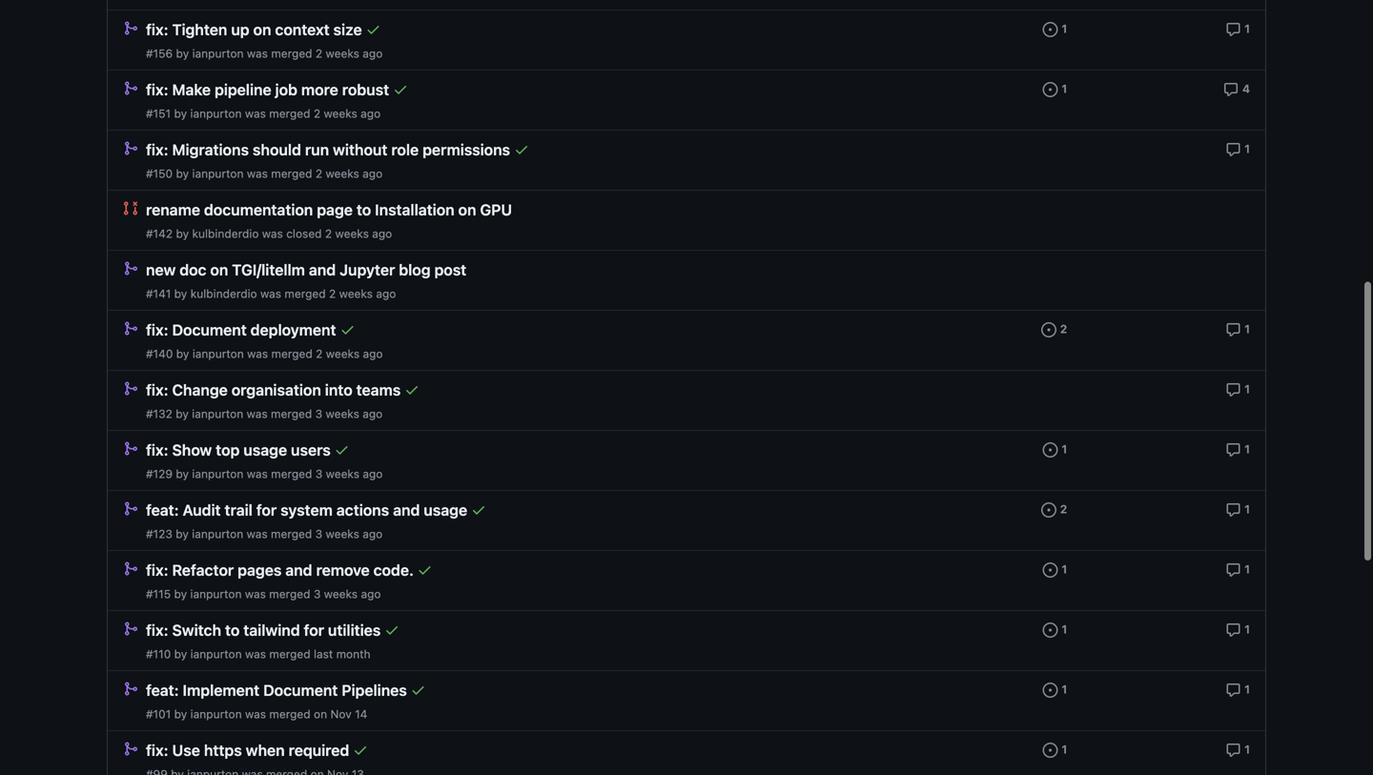Task type: vqa. For each thing, say whether or not it's contained in the screenshot.


Task type: describe. For each thing, give the bounding box(es) containing it.
4 link
[[1224, 80, 1251, 97]]

issue opened image for fix: tighten up on context size
[[1043, 22, 1059, 37]]

ianpurton link for document
[[193, 347, 244, 361]]

comment image for size
[[1226, 22, 1241, 37]]

fix: for fix: show top usage users
[[146, 441, 168, 459]]

merged pull request image for feat: audit trail for system actions and usage
[[123, 501, 138, 517]]

3 for remove
[[314, 588, 321, 601]]

on inside new doc on tgi/litellm and jupyter blog post #141             by kulbinderdio was merged 2 weeks ago
[[210, 261, 228, 279]]

#115
[[146, 588, 171, 601]]

merged pull request element for fix: tighten up on context size
[[123, 20, 138, 36]]

weeks for top
[[326, 467, 360, 481]]

#132             by ianpurton was merged 3 weeks ago
[[146, 407, 383, 421]]

issue opened image for fix: show top usage users
[[1043, 442, 1059, 458]]

ianpurton for make
[[190, 107, 242, 120]]

weeks for pipeline
[[324, 107, 358, 120]]

3 for users
[[316, 467, 323, 481]]

fix: for fix:  change organisation into teams
[[146, 381, 168, 399]]

gpu
[[480, 201, 512, 219]]

0 vertical spatial for
[[256, 501, 277, 519]]

kulbinderdio link for doc
[[191, 287, 257, 300]]

merged for up
[[271, 47, 312, 60]]

ianpurton for document
[[193, 347, 244, 361]]

#132
[[146, 407, 173, 421]]

tighten
[[172, 21, 227, 39]]

by for switch
[[174, 648, 187, 661]]

weeks for up
[[326, 47, 360, 60]]

without
[[333, 141, 388, 159]]

merged for should
[[271, 167, 312, 180]]

use
[[172, 742, 200, 760]]

deployment
[[251, 321, 336, 339]]

was inside new doc on tgi/litellm and jupyter blog post #141             by kulbinderdio was merged 2 weeks ago
[[260, 287, 281, 300]]

success: deployed successfully image for fix: refactor pages and remove code.
[[418, 563, 433, 578]]

ianpurton for switch
[[190, 648, 242, 661]]

role
[[391, 141, 419, 159]]

#129             by ianpurton was merged 3 weeks ago
[[146, 467, 383, 481]]

was for document
[[245, 708, 266, 721]]

installation
[[375, 201, 455, 219]]

ianpurton link for audit
[[192, 528, 244, 541]]

merged pull request image for feat: implement document pipelines
[[123, 682, 138, 697]]

fix: for fix: switch to tailwind for utilities
[[146, 621, 168, 640]]

fix: use https when required
[[146, 742, 349, 760]]

by for make
[[174, 107, 187, 120]]

fix: migrations should run without role permissions
[[146, 141, 510, 159]]

size
[[333, 21, 362, 39]]

ago inside new doc on tgi/litellm and jupyter blog post #141             by kulbinderdio was merged 2 weeks ago
[[376, 287, 396, 300]]

2 issues element for feat: audit trail for system actions and usage
[[1042, 501, 1068, 518]]

rename documentation page to installation on gpu link
[[146, 201, 512, 219]]

new
[[146, 261, 176, 279]]

was for to
[[245, 648, 266, 661]]

refactor
[[172, 561, 234, 580]]

merged for pipeline
[[269, 107, 310, 120]]

1 horizontal spatial document
[[263, 682, 338, 700]]

#101
[[146, 708, 171, 721]]

ianpurton for refactor
[[190, 588, 242, 601]]

by for audit
[[176, 528, 189, 541]]

was for pipeline
[[245, 107, 266, 120]]

ago for fix: document deployment
[[363, 347, 383, 361]]

remove
[[316, 561, 370, 580]]

merged pull request image for fix: show top usage users
[[123, 441, 138, 456]]

2 issues element for fix: document deployment
[[1042, 321, 1068, 338]]

show
[[172, 441, 212, 459]]

#156             by ianpurton was merged 2 weeks ago
[[146, 47, 383, 60]]

fix: refactor pages and remove code. link
[[146, 561, 414, 580]]

1 vertical spatial usage
[[424, 501, 468, 519]]

when
[[246, 742, 285, 760]]

closed
[[286, 227, 322, 240]]

rename documentation page to installation on gpu #142             by kulbinderdio was closed 2 weeks ago
[[146, 201, 512, 240]]

2 vertical spatial and
[[286, 561, 312, 580]]

2 inside rename documentation page to installation on gpu #142             by kulbinderdio was closed 2 weeks ago
[[325, 227, 332, 240]]

1 vertical spatial and
[[393, 501, 420, 519]]

ianpurton link for tighten
[[192, 47, 244, 60]]

to inside rename documentation page to installation on gpu #142             by kulbinderdio was closed 2 weeks ago
[[357, 201, 371, 219]]

ianpurton for change
[[192, 407, 244, 421]]

feat: implement document pipelines link
[[146, 682, 407, 700]]

merged pull request image for fix: make pipeline job more robust
[[123, 81, 138, 96]]

#110             by ianpurton was merged last month
[[146, 648, 371, 661]]

by inside new doc on tgi/litellm and jupyter blog post #141             by kulbinderdio was merged 2 weeks ago
[[174, 287, 187, 300]]

ianpurton for migrations
[[192, 167, 244, 180]]

was for pages
[[245, 588, 266, 601]]

weeks inside rename documentation page to installation on gpu #142             by kulbinderdio was closed 2 weeks ago
[[335, 227, 369, 240]]

kulbinderdio inside rename documentation page to installation on gpu #142             by kulbinderdio was closed 2 weeks ago
[[192, 227, 259, 240]]

4
[[1243, 82, 1251, 95]]

merged pull request image for new doc on tgi/litellm and jupyter blog post
[[123, 261, 138, 276]]

merged pull request image for fix: use https when required
[[123, 742, 138, 757]]

on left nov on the left of page
[[314, 708, 327, 721]]

fix: switch to tailwind for utilities
[[146, 621, 381, 640]]

#151
[[146, 107, 171, 120]]

by inside rename documentation page to installation on gpu #142             by kulbinderdio was closed 2 weeks ago
[[176, 227, 189, 240]]

https
[[204, 742, 242, 760]]

change
[[172, 381, 228, 399]]

comment image for role
[[1226, 142, 1241, 157]]

merged pull request element for feat: implement document pipelines
[[123, 681, 138, 697]]

3 for system
[[315, 528, 323, 541]]

post
[[435, 261, 467, 279]]

merged pull request image for fix:  change organisation into teams
[[123, 381, 138, 396]]

success: deployed successfully image for size
[[366, 22, 381, 37]]

was inside rename documentation page to installation on gpu #142             by kulbinderdio was closed 2 weeks ago
[[262, 227, 283, 240]]

#101             by ianpurton was merged on nov 14
[[146, 708, 368, 721]]

fix:  change organisation into teams
[[146, 381, 401, 399]]

merged for trail
[[271, 528, 312, 541]]

success: deployed successfully image for fix: migrations should run without role permissions
[[514, 142, 529, 157]]

fix: for fix: migrations should run without role permissions
[[146, 141, 168, 159]]

issue opened image for code.
[[1043, 563, 1059, 578]]

weeks for deployment
[[326, 347, 360, 361]]

and inside new doc on tgi/litellm and jupyter blog post #141             by kulbinderdio was merged 2 weeks ago
[[309, 261, 336, 279]]

fix: document deployment link
[[146, 321, 336, 339]]

ago for fix: tighten up on context size
[[363, 47, 383, 60]]

by for migrations
[[176, 167, 189, 180]]

by for show
[[176, 467, 189, 481]]

merged pull request element for fix:  change organisation into teams
[[123, 381, 138, 396]]

#151             by ianpurton was merged 2 weeks ago
[[146, 107, 381, 120]]

#123             by ianpurton was merged 3 weeks ago
[[146, 528, 383, 541]]

was for top
[[247, 467, 268, 481]]

ianpurton for audit
[[192, 528, 244, 541]]

fix: tighten up on context size link
[[146, 21, 362, 39]]

2 vertical spatial success: deployed successfully image
[[353, 743, 368, 758]]

issue opened image for utilities
[[1043, 623, 1059, 638]]

fix: make pipeline job more robust link
[[146, 81, 389, 99]]

feat: audit trail for system actions and usage
[[146, 501, 468, 519]]

3 for teams
[[315, 407, 323, 421]]

into
[[325, 381, 353, 399]]

job
[[275, 81, 298, 99]]

actions
[[337, 501, 389, 519]]

feat: audit trail for system actions and usage link
[[146, 501, 468, 519]]

#150             by ianpurton was merged 2 weeks ago
[[146, 167, 383, 180]]

merged pull request image for fix: migrations should run without role permissions
[[123, 141, 138, 156]]

merged pull request image for fix: document deployment
[[123, 321, 138, 336]]

context
[[275, 21, 330, 39]]

audit
[[183, 501, 221, 519]]

organisation
[[232, 381, 321, 399]]

page
[[317, 201, 353, 219]]

ianpurton link for change
[[192, 407, 244, 421]]

pipelines
[[342, 682, 407, 700]]

utilities
[[328, 621, 381, 640]]



Task type: locate. For each thing, give the bounding box(es) containing it.
top
[[216, 441, 240, 459]]

by right #142 on the top left of page
[[176, 227, 189, 240]]

was for up
[[247, 47, 268, 60]]

closed pull request image
[[123, 201, 138, 216]]

usage
[[244, 441, 287, 459], [424, 501, 468, 519]]

for up last
[[304, 621, 324, 640]]

success: deployed successfully image for fix: show top usage users
[[334, 443, 350, 458]]

jupyter
[[340, 261, 395, 279]]

ago down without
[[363, 167, 383, 180]]

ianpurton link down make
[[190, 107, 242, 120]]

0 vertical spatial success: deployed successfully image
[[366, 22, 381, 37]]

merged down tailwind
[[269, 648, 311, 661]]

ago for fix: refactor pages and remove code.
[[361, 588, 381, 601]]

3 up the users
[[315, 407, 323, 421]]

7 merged pull request image from the top
[[123, 742, 138, 757]]

2 issues element
[[1042, 321, 1068, 338], [1042, 501, 1068, 518]]

merged for to
[[269, 648, 311, 661]]

weeks down page
[[335, 227, 369, 240]]

9 fix: from the top
[[146, 742, 168, 760]]

kulbinderdio link
[[192, 227, 259, 240], [191, 287, 257, 300]]

3 merged pull request image from the top
[[123, 261, 138, 276]]

was down should
[[247, 167, 268, 180]]

was down fix: show top usage users link
[[247, 467, 268, 481]]

0 vertical spatial and
[[309, 261, 336, 279]]

success: deployed successfully image
[[366, 22, 381, 37], [393, 82, 408, 97], [353, 743, 368, 758]]

1 horizontal spatial usage
[[424, 501, 468, 519]]

comment image for actions
[[1226, 503, 1241, 518]]

3 fix: from the top
[[146, 141, 168, 159]]

on right up
[[253, 21, 271, 39]]

fix: tighten up on context size
[[146, 21, 362, 39]]

issue opened image for feat: implement document pipelines
[[1043, 683, 1059, 698]]

ago for fix: show top usage users
[[363, 467, 383, 481]]

by right #140
[[176, 347, 189, 361]]

ago up robust
[[363, 47, 383, 60]]

fix: up #129 at the left of the page
[[146, 441, 168, 459]]

users
[[291, 441, 331, 459]]

7 fix: from the top
[[146, 561, 168, 580]]

kulbinderdio link for documentation
[[192, 227, 259, 240]]

weeks down 'jupyter'
[[339, 287, 373, 300]]

ianpurton
[[192, 47, 244, 60], [190, 107, 242, 120], [192, 167, 244, 180], [193, 347, 244, 361], [192, 407, 244, 421], [192, 467, 244, 481], [192, 528, 244, 541], [190, 588, 242, 601], [190, 648, 242, 661], [190, 708, 242, 721]]

#129
[[146, 467, 173, 481]]

ianpurton link for switch
[[190, 648, 242, 661]]

2
[[316, 47, 323, 60], [314, 107, 321, 120], [316, 167, 323, 180], [325, 227, 332, 240], [329, 287, 336, 300], [1061, 322, 1068, 336], [316, 347, 323, 361], [1061, 503, 1068, 516]]

0 vertical spatial kulbinderdio
[[192, 227, 259, 240]]

6 merged pull request image from the top
[[123, 682, 138, 697]]

weeks up into
[[326, 347, 360, 361]]

1 horizontal spatial for
[[304, 621, 324, 640]]

2 2 issues element from the top
[[1042, 501, 1068, 518]]

merged down new doc on tgi/litellm and jupyter blog post link
[[285, 287, 326, 300]]

ago
[[363, 47, 383, 60], [361, 107, 381, 120], [363, 167, 383, 180], [372, 227, 392, 240], [376, 287, 396, 300], [363, 347, 383, 361], [363, 407, 383, 421], [363, 467, 383, 481], [363, 528, 383, 541], [361, 588, 381, 601]]

comment image for and
[[1226, 563, 1241, 578]]

comment image for utilities
[[1226, 623, 1241, 638]]

merged pull request image left "use"
[[123, 742, 138, 757]]

ianpurton link down audit
[[192, 528, 244, 541]]

10 merged pull request element from the top
[[123, 621, 138, 637]]

weeks down the users
[[326, 467, 360, 481]]

up
[[231, 21, 250, 39]]

ago for fix: migrations should run without role permissions
[[363, 167, 383, 180]]

blog
[[399, 261, 431, 279]]

5 merged pull request element from the top
[[123, 321, 138, 336]]

5 merged pull request image from the top
[[123, 621, 138, 637]]

success: deployed successfully image
[[514, 142, 529, 157], [340, 322, 355, 338], [405, 383, 420, 398], [334, 443, 350, 458], [471, 503, 486, 518], [418, 563, 433, 578], [385, 623, 400, 638], [411, 683, 426, 698]]

ianpurton link for refactor
[[190, 588, 242, 601]]

merged pull request image for fix: switch to tailwind for utilities
[[123, 621, 138, 637]]

robust
[[342, 81, 389, 99]]

ianpurton link for show
[[192, 467, 244, 481]]

#156
[[146, 47, 173, 60]]

month
[[336, 648, 371, 661]]

code.
[[374, 561, 414, 580]]

ianpurton link for migrations
[[192, 167, 244, 180]]

success: deployed successfully image for fix:  change organisation into teams
[[405, 383, 420, 398]]

weeks for trail
[[326, 528, 360, 541]]

1 vertical spatial kulbinderdio
[[191, 287, 257, 300]]

merged pull request image left switch
[[123, 621, 138, 637]]

new doc on tgi/litellm and jupyter blog post link
[[146, 261, 467, 279]]

4 merged pull request image from the top
[[123, 441, 138, 456]]

success: deployed successfully image down 14
[[353, 743, 368, 758]]

ianpurton for tighten
[[192, 47, 244, 60]]

1 merged pull request image from the top
[[123, 21, 138, 36]]

0 vertical spatial 2 issues element
[[1042, 321, 1068, 338]]

4 comment image from the top
[[1226, 503, 1241, 518]]

by right #115
[[174, 588, 187, 601]]

feat: up #123
[[146, 501, 179, 519]]

7 merged pull request element from the top
[[123, 441, 138, 456]]

merged pull request element for fix: switch to tailwind for utilities
[[123, 621, 138, 637]]

and
[[309, 261, 336, 279], [393, 501, 420, 519], [286, 561, 312, 580]]

pipeline
[[215, 81, 272, 99]]

fix: up #115
[[146, 561, 168, 580]]

weeks for organisation
[[326, 407, 360, 421]]

feat: implement document pipelines
[[146, 682, 407, 700]]

merged down system
[[271, 528, 312, 541]]

migrations
[[172, 141, 249, 159]]

ianpurton down switch
[[190, 648, 242, 661]]

6 fix: from the top
[[146, 441, 168, 459]]

nov
[[331, 708, 352, 721]]

ianpurton down change
[[192, 407, 244, 421]]

3 merged pull request element from the top
[[123, 140, 138, 156]]

merged pull request image for fix: tighten up on context size
[[123, 21, 138, 36]]

merged pull request image left make
[[123, 81, 138, 96]]

merged pull request image
[[123, 81, 138, 96], [123, 141, 138, 156], [123, 261, 138, 276], [123, 501, 138, 517], [123, 621, 138, 637], [123, 682, 138, 697], [123, 742, 138, 757]]

was for deployment
[[247, 347, 268, 361]]

by right #132
[[176, 407, 189, 421]]

fix: up #110
[[146, 621, 168, 640]]

for
[[256, 501, 277, 519], [304, 621, 324, 640]]

merged pull request element for fix: show top usage users
[[123, 441, 138, 456]]

document up #140
[[172, 321, 247, 339]]

1 vertical spatial 2 issues element
[[1042, 501, 1068, 518]]

1 vertical spatial success: deployed successfully image
[[393, 82, 408, 97]]

#140
[[146, 347, 173, 361]]

fix: switch to tailwind for utilities link
[[146, 621, 381, 640]]

ianpurton link down refactor
[[190, 588, 242, 601]]

kulbinderdio
[[192, 227, 259, 240], [191, 287, 257, 300]]

by right #156
[[176, 47, 189, 60]]

comment image inside 4 link
[[1224, 82, 1239, 97]]

ianpurton link
[[192, 47, 244, 60], [190, 107, 242, 120], [192, 167, 244, 180], [193, 347, 244, 361], [192, 407, 244, 421], [192, 467, 244, 481], [192, 528, 244, 541], [190, 588, 242, 601], [190, 648, 242, 661], [190, 708, 242, 721]]

ianpurton link down migrations
[[192, 167, 244, 180]]

9 merged pull request element from the top
[[123, 561, 138, 577]]

0 horizontal spatial usage
[[244, 441, 287, 459]]

success: deployed successfully image for fix: document deployment
[[340, 322, 355, 338]]

success: deployed successfully image for feat: implement document pipelines
[[411, 683, 426, 698]]

weeks down remove
[[324, 588, 358, 601]]

ianpurton link for make
[[190, 107, 242, 120]]

implement
[[183, 682, 260, 700]]

merged pull request element
[[123, 20, 138, 36], [123, 80, 138, 96], [123, 140, 138, 156], [123, 260, 138, 276], [123, 321, 138, 336], [123, 381, 138, 396], [123, 441, 138, 456], [123, 501, 138, 517], [123, 561, 138, 577], [123, 621, 138, 637], [123, 681, 138, 697], [123, 741, 138, 757]]

1 vertical spatial document
[[263, 682, 338, 700]]

by right #129 at the left of the page
[[176, 467, 189, 481]]

by right #141
[[174, 287, 187, 300]]

weeks down size
[[326, 47, 360, 60]]

comment image for usage
[[1226, 442, 1241, 458]]

comment image
[[1224, 82, 1239, 97], [1226, 322, 1241, 338], [1226, 442, 1241, 458], [1226, 563, 1241, 578], [1226, 683, 1241, 698], [1226, 743, 1241, 758]]

by for implement
[[174, 708, 187, 721]]

weeks down fix: migrations should run without role permissions link
[[326, 167, 359, 180]]

ianpurton link for implement
[[190, 708, 242, 721]]

ago inside rename documentation page to installation on gpu #142             by kulbinderdio was closed 2 weeks ago
[[372, 227, 392, 240]]

4 merged pull request element from the top
[[123, 260, 138, 276]]

fix: make pipeline job more robust
[[146, 81, 389, 99]]

weeks down actions
[[326, 528, 360, 541]]

on inside rename documentation page to installation on gpu #142             by kulbinderdio was closed 2 weeks ago
[[458, 201, 476, 219]]

fix: refactor pages and remove code.
[[146, 561, 414, 580]]

0 vertical spatial to
[[357, 201, 371, 219]]

merged pull request element for fix: use https when required
[[123, 741, 138, 757]]

run
[[305, 141, 329, 159]]

merged down should
[[271, 167, 312, 180]]

ianpurton for show
[[192, 467, 244, 481]]

12 merged pull request element from the top
[[123, 741, 138, 757]]

ianpurton link down top
[[192, 467, 244, 481]]

fix: migrations should run without role permissions link
[[146, 141, 510, 159]]

8 fix: from the top
[[146, 621, 168, 640]]

by right #101
[[174, 708, 187, 721]]

1 vertical spatial feat:
[[146, 682, 179, 700]]

fix: show top usage users link
[[146, 441, 331, 459]]

3 down the users
[[316, 467, 323, 481]]

feat: for feat: implement document pipelines
[[146, 682, 179, 700]]

by
[[176, 47, 189, 60], [174, 107, 187, 120], [176, 167, 189, 180], [176, 227, 189, 240], [174, 287, 187, 300], [176, 347, 189, 361], [176, 407, 189, 421], [176, 467, 189, 481], [176, 528, 189, 541], [174, 588, 187, 601], [174, 648, 187, 661], [174, 708, 187, 721]]

fix: up #140
[[146, 321, 168, 339]]

merged for document
[[269, 708, 311, 721]]

success: deployed successfully image right size
[[366, 22, 381, 37]]

0 vertical spatial document
[[172, 321, 247, 339]]

fix: for fix: tighten up on context size
[[146, 21, 168, 39]]

ago down robust
[[361, 107, 381, 120]]

3
[[315, 407, 323, 421], [316, 467, 323, 481], [315, 528, 323, 541], [314, 588, 321, 601]]

switch
[[172, 621, 221, 640]]

#150
[[146, 167, 173, 180]]

was down documentation
[[262, 227, 283, 240]]

pages
[[238, 561, 282, 580]]

merged pull request element for new doc on tgi/litellm and jupyter blog post
[[123, 260, 138, 276]]

comment image
[[1226, 22, 1241, 37], [1226, 142, 1241, 157], [1226, 382, 1241, 398], [1226, 503, 1241, 518], [1226, 623, 1241, 638]]

8 merged pull request element from the top
[[123, 501, 138, 517]]

fix: for fix: make pipeline job more robust
[[146, 81, 168, 99]]

success: deployed successfully image for feat: audit trail for system actions and usage
[[471, 503, 486, 518]]

usage up #129             by ianpurton was merged 3 weeks ago
[[244, 441, 287, 459]]

merged inside new doc on tgi/litellm and jupyter blog post #141             by kulbinderdio was merged 2 weeks ago
[[285, 287, 326, 300]]

fix: up #156
[[146, 21, 168, 39]]

was for trail
[[247, 528, 268, 541]]

6 merged pull request element from the top
[[123, 381, 138, 396]]

ago up actions
[[363, 467, 383, 481]]

was down pages
[[245, 588, 266, 601]]

merged for deployment
[[271, 347, 313, 361]]

system
[[281, 501, 333, 519]]

comment image for job
[[1224, 82, 1239, 97]]

#115             by ianpurton was merged 3 weeks ago
[[146, 588, 381, 601]]

comment image for pipelines
[[1226, 683, 1241, 698]]

1 merged pull request element from the top
[[123, 20, 138, 36]]

1 vertical spatial to
[[225, 621, 240, 640]]

ianpurton down implement
[[190, 708, 242, 721]]

3 merged pull request image from the top
[[123, 381, 138, 396]]

merged for organisation
[[271, 407, 312, 421]]

merged down deployment
[[271, 347, 313, 361]]

0 horizontal spatial for
[[256, 501, 277, 519]]

was
[[247, 47, 268, 60], [245, 107, 266, 120], [247, 167, 268, 180], [262, 227, 283, 240], [260, 287, 281, 300], [247, 347, 268, 361], [247, 407, 268, 421], [247, 467, 268, 481], [247, 528, 268, 541], [245, 588, 266, 601], [245, 648, 266, 661], [245, 708, 266, 721]]

by for refactor
[[174, 588, 187, 601]]

merged
[[271, 47, 312, 60], [269, 107, 310, 120], [271, 167, 312, 180], [285, 287, 326, 300], [271, 347, 313, 361], [271, 407, 312, 421], [271, 467, 312, 481], [271, 528, 312, 541], [269, 588, 310, 601], [269, 648, 311, 661], [269, 708, 311, 721]]

3 comment image from the top
[[1226, 382, 1241, 398]]

trail
[[225, 501, 253, 519]]

fix: up #132
[[146, 381, 168, 399]]

ago up 'jupyter'
[[372, 227, 392, 240]]

new doc on tgi/litellm and jupyter blog post #141             by kulbinderdio was merged 2 weeks ago
[[146, 261, 467, 300]]

ianpurton down migrations
[[192, 167, 244, 180]]

merged pull request element for fix: make pipeline job more robust
[[123, 80, 138, 96]]

0 vertical spatial usage
[[244, 441, 287, 459]]

fix: for fix: document deployment
[[146, 321, 168, 339]]

ianpurton down make
[[190, 107, 242, 120]]

feat:
[[146, 501, 179, 519], [146, 682, 179, 700]]

weeks down into
[[326, 407, 360, 421]]

tailwind
[[244, 621, 300, 640]]

#110
[[146, 648, 171, 661]]

1 comment image from the top
[[1226, 22, 1241, 37]]

1 fix: from the top
[[146, 21, 168, 39]]

ianpurton for implement
[[190, 708, 242, 721]]

merged pull request element for feat: audit trail for system actions and usage
[[123, 501, 138, 517]]

4 merged pull request image from the top
[[123, 501, 138, 517]]

1 feat: from the top
[[146, 501, 179, 519]]

#123
[[146, 528, 173, 541]]

fix: show top usage users
[[146, 441, 331, 459]]

was for organisation
[[247, 407, 268, 421]]

permissions
[[423, 141, 510, 159]]

ianpurton link down change
[[192, 407, 244, 421]]

was down fix: switch to tailwind for utilities
[[245, 648, 266, 661]]

rename
[[146, 201, 200, 219]]

was down feat: implement document pipelines link
[[245, 708, 266, 721]]

3 down remove
[[314, 588, 321, 601]]

merged pull request image left audit
[[123, 501, 138, 517]]

success: deployed successfully image for fix: switch to tailwind for utilities
[[385, 623, 400, 638]]

documentation
[[204, 201, 313, 219]]

2 comment image from the top
[[1226, 142, 1241, 157]]

should
[[253, 141, 301, 159]]

fix: up #150
[[146, 141, 168, 159]]

5 merged pull request image from the top
[[123, 561, 138, 577]]

by right "#151"
[[174, 107, 187, 120]]

ago down the teams
[[363, 407, 383, 421]]

and right actions
[[393, 501, 420, 519]]

was down trail
[[247, 528, 268, 541]]

teams
[[356, 381, 401, 399]]

merged for top
[[271, 467, 312, 481]]

5 comment image from the top
[[1226, 623, 1241, 638]]

was down fix: document deployment 'link'
[[247, 347, 268, 361]]

1 horizontal spatial to
[[357, 201, 371, 219]]

ago for feat: audit trail for system actions and usage
[[363, 528, 383, 541]]

1 2 issues element from the top
[[1042, 321, 1068, 338]]

to up #110             by ianpurton was merged last month
[[225, 621, 240, 640]]

fix: up "#151"
[[146, 81, 168, 99]]

fix: for fix: use https when required
[[146, 742, 168, 760]]

to
[[357, 201, 371, 219], [225, 621, 240, 640]]

merged pull request image
[[123, 21, 138, 36], [123, 321, 138, 336], [123, 381, 138, 396], [123, 441, 138, 456], [123, 561, 138, 577]]

0 horizontal spatial document
[[172, 321, 247, 339]]

ianpurton down top
[[192, 467, 244, 481]]

ago for fix: make pipeline job more robust
[[361, 107, 381, 120]]

1 merged pull request image from the top
[[123, 81, 138, 96]]

and down the 'closed'
[[309, 261, 336, 279]]

merged pull request image left implement
[[123, 682, 138, 697]]

weeks for pages
[[324, 588, 358, 601]]

ianpurton link down tighten
[[192, 47, 244, 60]]

1 vertical spatial for
[[304, 621, 324, 640]]

ianpurton link down fix: document deployment 'link'
[[193, 347, 244, 361]]

0 horizontal spatial to
[[225, 621, 240, 640]]

2 inside new doc on tgi/litellm and jupyter blog post #141             by kulbinderdio was merged 2 weeks ago
[[329, 287, 336, 300]]

4 fix: from the top
[[146, 321, 168, 339]]

on
[[253, 21, 271, 39], [458, 201, 476, 219], [210, 261, 228, 279], [314, 708, 327, 721]]

0 vertical spatial feat:
[[146, 501, 179, 519]]

success: deployed successfully image right robust
[[393, 82, 408, 97]]

required
[[289, 742, 349, 760]]

doc
[[180, 261, 207, 279]]

14
[[355, 708, 368, 721]]

2 fix: from the top
[[146, 81, 168, 99]]

ago down code. on the left of page
[[361, 588, 381, 601]]

3 down the feat: audit trail for system actions and usage link
[[315, 528, 323, 541]]

fix: use https when required link
[[146, 742, 349, 760]]

merged down the users
[[271, 467, 312, 481]]

by right #150
[[176, 167, 189, 180]]

2 feat: from the top
[[146, 682, 179, 700]]

1 vertical spatial kulbinderdio link
[[191, 287, 257, 300]]

merged pull request element for fix: document deployment
[[123, 321, 138, 336]]

fix: document deployment
[[146, 321, 336, 339]]

weeks for should
[[326, 167, 359, 180]]

merged pull request image for fix: refactor pages and remove code.
[[123, 561, 138, 577]]

by for change
[[176, 407, 189, 421]]

closed pull request element
[[123, 200, 138, 216]]

fix:  change organisation into teams link
[[146, 381, 401, 399]]

merged pull request element for fix: refactor pages and remove code.
[[123, 561, 138, 577]]

issue opened image
[[1043, 82, 1059, 97], [1042, 503, 1057, 518], [1043, 563, 1059, 578], [1043, 623, 1059, 638], [1043, 743, 1059, 758]]

issue opened image
[[1043, 22, 1059, 37], [1042, 322, 1057, 338], [1043, 442, 1059, 458], [1043, 683, 1059, 698]]

ianpurton link down implement
[[190, 708, 242, 721]]

ago down actions
[[363, 528, 383, 541]]

merged down the feat: implement document pipelines
[[269, 708, 311, 721]]

by for tighten
[[176, 47, 189, 60]]

kulbinderdio link down the doc
[[191, 287, 257, 300]]

merged for pages
[[269, 588, 310, 601]]

1
[[1062, 22, 1068, 35], [1245, 22, 1251, 35], [1062, 82, 1068, 95], [1245, 142, 1251, 155], [1245, 322, 1251, 336], [1245, 383, 1251, 396], [1062, 443, 1068, 456], [1245, 443, 1251, 456], [1245, 503, 1251, 516], [1062, 563, 1068, 576], [1245, 563, 1251, 576], [1062, 623, 1068, 636], [1245, 623, 1251, 636], [1062, 683, 1068, 696], [1245, 683, 1251, 696], [1062, 743, 1068, 756], [1245, 743, 1251, 756]]

#141
[[146, 287, 171, 300]]

2 merged pull request image from the top
[[123, 321, 138, 336]]

#142
[[146, 227, 173, 240]]

feat: for feat: audit trail for system actions and usage
[[146, 501, 179, 519]]

by right #110
[[174, 648, 187, 661]]

fix: left "use"
[[146, 742, 168, 760]]

success: deployed successfully image for robust
[[393, 82, 408, 97]]

was down fix: tighten up on context size
[[247, 47, 268, 60]]

2 merged pull request element from the top
[[123, 80, 138, 96]]

weeks
[[326, 47, 360, 60], [324, 107, 358, 120], [326, 167, 359, 180], [335, 227, 369, 240], [339, 287, 373, 300], [326, 347, 360, 361], [326, 407, 360, 421], [326, 467, 360, 481], [326, 528, 360, 541], [324, 588, 358, 601]]

ianpurton down tighten
[[192, 47, 244, 60]]

5 fix: from the top
[[146, 381, 168, 399]]

document down last
[[263, 682, 338, 700]]

kulbinderdio down documentation
[[192, 227, 259, 240]]

2 merged pull request image from the top
[[123, 141, 138, 156]]

to right page
[[357, 201, 371, 219]]

#140             by ianpurton was merged 2 weeks ago
[[146, 347, 383, 361]]

ianpurton down fix: document deployment 'link'
[[193, 347, 244, 361]]

last
[[314, 648, 333, 661]]

ianpurton down refactor
[[190, 588, 242, 601]]

11 merged pull request element from the top
[[123, 681, 138, 697]]

ago down 'jupyter'
[[376, 287, 396, 300]]

ianpurton link down switch
[[190, 648, 242, 661]]

on right the doc
[[210, 261, 228, 279]]

weeks inside new doc on tgi/litellm and jupyter blog post #141             by kulbinderdio was merged 2 weeks ago
[[339, 287, 373, 300]]

kulbinderdio inside new doc on tgi/litellm and jupyter blog post #141             by kulbinderdio was merged 2 weeks ago
[[191, 287, 257, 300]]

weeks down more
[[324, 107, 358, 120]]

document
[[172, 321, 247, 339], [263, 682, 338, 700]]

more
[[301, 81, 338, 99]]

0 vertical spatial kulbinderdio link
[[192, 227, 259, 240]]

merged down fix: refactor pages and remove code.
[[269, 588, 310, 601]]



